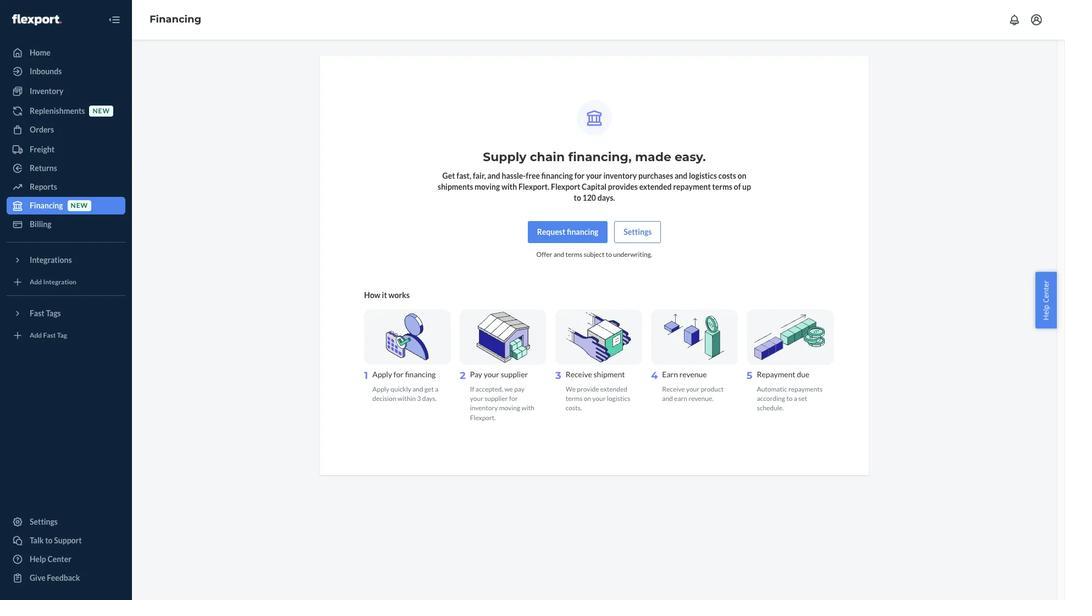 Task type: describe. For each thing, give the bounding box(es) containing it.
underwriting.
[[613, 250, 653, 259]]

inventory link
[[7, 83, 125, 100]]

home
[[30, 48, 51, 57]]

receive for receive your product and earn revenue.
[[662, 385, 685, 393]]

offer and terms subject to underwriting.
[[537, 250, 653, 259]]

quickly
[[391, 385, 411, 393]]

purchases
[[639, 171, 673, 180]]

0 horizontal spatial financing
[[30, 201, 63, 210]]

of
[[734, 182, 741, 191]]

settings link
[[7, 513, 125, 531]]

home link
[[7, 44, 125, 62]]

earn
[[674, 395, 688, 403]]

1 vertical spatial help
[[30, 554, 46, 564]]

apply for apply quickly and get a decision within 3 days.
[[373, 385, 389, 393]]

settings inside button
[[624, 227, 652, 237]]

accepted,
[[476, 385, 503, 393]]

how it works
[[364, 291, 410, 300]]

5
[[747, 370, 753, 382]]

for inside get fast, fair, and hassle-free financing for your inventory purchases and logistics costs on shipments moving with flexport. flexport capital provides extended repayment terms of up to 120 days.
[[575, 171, 585, 180]]

fast inside dropdown button
[[30, 309, 44, 318]]

capital
[[582, 182, 607, 191]]

tag
[[57, 331, 67, 340]]

pay your supplier
[[470, 370, 528, 379]]

request
[[537, 227, 566, 237]]

get
[[443, 171, 455, 180]]

flexport logo image
[[12, 14, 62, 25]]

works
[[389, 291, 410, 300]]

provide
[[577, 385, 599, 393]]

settings button
[[615, 221, 661, 243]]

new for financing
[[71, 202, 88, 210]]

give feedback button
[[7, 569, 125, 587]]

new for replenishments
[[93, 107, 110, 115]]

orders link
[[7, 121, 125, 139]]

pay
[[470, 370, 482, 379]]

with inside get fast, fair, and hassle-free financing for your inventory purchases and logistics costs on shipments moving with flexport. flexport capital provides extended repayment terms of up to 120 days.
[[502, 182, 517, 191]]

help center inside button
[[1042, 280, 1051, 320]]

apply for apply for financing
[[373, 370, 392, 379]]

supply
[[483, 150, 527, 164]]

give
[[30, 573, 45, 583]]

if accepted, we pay your supplier for inventory moving with flexport.
[[470, 385, 535, 422]]

returns link
[[7, 160, 125, 177]]

easy.
[[675, 150, 706, 164]]

integrations button
[[7, 251, 125, 269]]

for inside "if accepted, we pay your supplier for inventory moving with flexport."
[[509, 395, 518, 403]]

get
[[425, 385, 434, 393]]

supply chain financing, made easy.
[[483, 150, 706, 164]]

apply quickly and get a decision within 3 days.
[[373, 385, 439, 403]]

receive for receive shipment
[[566, 370, 592, 379]]

help center button
[[1036, 272, 1057, 328]]

inbounds link
[[7, 63, 125, 80]]

how
[[364, 291, 381, 300]]

revenue.
[[689, 395, 714, 403]]

fast tags
[[30, 309, 61, 318]]

integration
[[43, 278, 76, 286]]

financing inside button
[[567, 227, 599, 237]]

your inside get fast, fair, and hassle-free financing for your inventory purchases and logistics costs on shipments moving with flexport. flexport capital provides extended repayment terms of up to 120 days.
[[586, 171, 602, 180]]

open account menu image
[[1030, 13, 1044, 26]]

financing,
[[568, 150, 632, 164]]

freight
[[30, 145, 54, 154]]

fair,
[[473, 171, 486, 180]]

extended inside we provide extended terms on your logistics costs.
[[601, 385, 628, 393]]

1 vertical spatial center
[[48, 554, 71, 564]]

fast,
[[457, 171, 472, 180]]

4
[[651, 370, 658, 382]]

up
[[743, 182, 751, 191]]

feedback
[[47, 573, 80, 583]]

repayment
[[673, 182, 711, 191]]

and right fair,
[[488, 171, 500, 180]]

3 inside apply quickly and get a decision within 3 days.
[[417, 395, 421, 403]]

within
[[398, 395, 416, 403]]

and up repayment
[[675, 171, 688, 180]]

receive shipment
[[566, 370, 625, 379]]

moving inside "if accepted, we pay your supplier for inventory moving with flexport."
[[499, 404, 520, 412]]

decision
[[373, 395, 396, 403]]

add integration link
[[7, 273, 125, 291]]

shipment
[[594, 370, 625, 379]]

terms inside get fast, fair, and hassle-free financing for your inventory purchases and logistics costs on shipments moving with flexport. flexport capital provides extended repayment terms of up to 120 days.
[[713, 182, 733, 191]]

a for 5
[[794, 395, 798, 403]]

replenishments
[[30, 106, 85, 116]]

integrations
[[30, 255, 72, 265]]

made
[[635, 150, 672, 164]]

it
[[382, 291, 387, 300]]

add fast tag link
[[7, 327, 125, 344]]

to right subject
[[606, 250, 612, 259]]

flexport. inside "if accepted, we pay your supplier for inventory moving with flexport."
[[470, 413, 496, 422]]



Task type: vqa. For each thing, say whether or not it's contained in the screenshot.


Task type: locate. For each thing, give the bounding box(es) containing it.
a inside apply quickly and get a decision within 3 days.
[[435, 385, 439, 393]]

1 horizontal spatial center
[[1042, 280, 1051, 303]]

1 horizontal spatial financing
[[150, 13, 201, 25]]

extended down purchases
[[640, 182, 672, 191]]

2 apply from the top
[[373, 385, 389, 393]]

repayment due
[[757, 370, 810, 379]]

to
[[574, 193, 581, 202], [606, 250, 612, 259], [787, 395, 793, 403], [45, 536, 53, 545]]

center inside button
[[1042, 280, 1051, 303]]

1 vertical spatial settings
[[30, 517, 58, 526]]

if
[[470, 385, 474, 393]]

and left earn
[[662, 395, 673, 403]]

120
[[583, 193, 596, 202]]

add integration
[[30, 278, 76, 286]]

for up quickly
[[394, 370, 404, 379]]

extended inside get fast, fair, and hassle-free financing for your inventory purchases and logistics costs on shipments moving with flexport. flexport capital provides extended repayment terms of up to 120 days.
[[640, 182, 672, 191]]

0 horizontal spatial with
[[502, 182, 517, 191]]

a left set
[[794, 395, 798, 403]]

1 horizontal spatial settings
[[624, 227, 652, 237]]

0 vertical spatial center
[[1042, 280, 1051, 303]]

0 horizontal spatial receive
[[566, 370, 592, 379]]

help center link
[[7, 551, 125, 568]]

1 horizontal spatial new
[[93, 107, 110, 115]]

1 horizontal spatial on
[[738, 171, 747, 180]]

0 horizontal spatial center
[[48, 554, 71, 564]]

0 vertical spatial financing
[[542, 171, 573, 180]]

3 left receive shipment
[[556, 370, 561, 382]]

add left integration in the top of the page
[[30, 278, 42, 286]]

apply
[[373, 370, 392, 379], [373, 385, 389, 393]]

0 vertical spatial financing
[[150, 13, 201, 25]]

your inside "if accepted, we pay your supplier for inventory moving with flexport."
[[470, 395, 484, 403]]

due
[[797, 370, 810, 379]]

to inside get fast, fair, and hassle-free financing for your inventory purchases and logistics costs on shipments moving with flexport. flexport capital provides extended repayment terms of up to 120 days.
[[574, 193, 581, 202]]

add
[[30, 278, 42, 286], [30, 331, 42, 340]]

1 horizontal spatial with
[[522, 404, 535, 412]]

0 vertical spatial receive
[[566, 370, 592, 379]]

terms down costs
[[713, 182, 733, 191]]

0 vertical spatial 3
[[556, 370, 561, 382]]

free
[[526, 171, 540, 180]]

1 vertical spatial apply
[[373, 385, 389, 393]]

receive up we
[[566, 370, 592, 379]]

a for 1
[[435, 385, 439, 393]]

with inside "if accepted, we pay your supplier for inventory moving with flexport."
[[522, 404, 535, 412]]

supplier down accepted,
[[485, 395, 508, 403]]

days. down capital
[[598, 193, 615, 202]]

1 vertical spatial days.
[[422, 395, 437, 403]]

moving inside get fast, fair, and hassle-free financing for your inventory purchases and logistics costs on shipments moving with flexport. flexport capital provides extended repayment terms of up to 120 days.
[[475, 182, 500, 191]]

talk to support button
[[7, 532, 125, 550]]

to left the 120
[[574, 193, 581, 202]]

0 vertical spatial help center
[[1042, 280, 1051, 320]]

repayment
[[757, 370, 796, 379]]

add for add integration
[[30, 278, 42, 286]]

center
[[1042, 280, 1051, 303], [48, 554, 71, 564]]

tags
[[46, 309, 61, 318]]

0 vertical spatial add
[[30, 278, 42, 286]]

for
[[575, 171, 585, 180], [394, 370, 404, 379], [509, 395, 518, 403]]

1
[[364, 370, 368, 382]]

to right 'talk'
[[45, 536, 53, 545]]

1 vertical spatial on
[[584, 395, 591, 403]]

for up the flexport
[[575, 171, 585, 180]]

0 horizontal spatial new
[[71, 202, 88, 210]]

financing up get
[[405, 370, 436, 379]]

add for add fast tag
[[30, 331, 42, 340]]

talk
[[30, 536, 44, 545]]

1 vertical spatial flexport.
[[470, 413, 496, 422]]

financing
[[542, 171, 573, 180], [567, 227, 599, 237], [405, 370, 436, 379]]

flexport. inside get fast, fair, and hassle-free financing for your inventory purchases and logistics costs on shipments moving with flexport. flexport capital provides extended repayment terms of up to 120 days.
[[519, 182, 550, 191]]

1 horizontal spatial extended
[[640, 182, 672, 191]]

2
[[460, 370, 466, 382]]

financing inside get fast, fair, and hassle-free financing for your inventory purchases and logistics costs on shipments moving with flexport. flexport capital provides extended repayment terms of up to 120 days.
[[542, 171, 573, 180]]

1 vertical spatial financing
[[30, 201, 63, 210]]

0 horizontal spatial days.
[[422, 395, 437, 403]]

days. inside apply quickly and get a decision within 3 days.
[[422, 395, 437, 403]]

1 horizontal spatial days.
[[598, 193, 615, 202]]

fast left the tag at the left bottom
[[43, 331, 56, 340]]

receive
[[566, 370, 592, 379], [662, 385, 685, 393]]

0 vertical spatial extended
[[640, 182, 672, 191]]

repayments
[[789, 385, 823, 393]]

2 vertical spatial terms
[[566, 395, 583, 403]]

0 vertical spatial settings
[[624, 227, 652, 237]]

new up orders link
[[93, 107, 110, 115]]

financing up subject
[[567, 227, 599, 237]]

1 horizontal spatial inventory
[[604, 171, 637, 180]]

0 vertical spatial for
[[575, 171, 585, 180]]

1 vertical spatial a
[[794, 395, 798, 403]]

your down if
[[470, 395, 484, 403]]

days. inside get fast, fair, and hassle-free financing for your inventory purchases and logistics costs on shipments moving with flexport. flexport capital provides extended repayment terms of up to 120 days.
[[598, 193, 615, 202]]

1 vertical spatial with
[[522, 404, 535, 412]]

1 horizontal spatial receive
[[662, 385, 685, 393]]

terms inside we provide extended terms on your logistics costs.
[[566, 395, 583, 403]]

2 horizontal spatial for
[[575, 171, 585, 180]]

and right the offer on the right top
[[554, 250, 564, 259]]

days. down get
[[422, 395, 437, 403]]

flexport. down accepted,
[[470, 413, 496, 422]]

inventory inside get fast, fair, and hassle-free financing for your inventory purchases and logistics costs on shipments moving with flexport. flexport capital provides extended repayment terms of up to 120 days.
[[604, 171, 637, 180]]

reports link
[[7, 178, 125, 196]]

1 vertical spatial receive
[[662, 385, 685, 393]]

close navigation image
[[108, 13, 121, 26]]

inbounds
[[30, 67, 62, 76]]

0 vertical spatial terms
[[713, 182, 733, 191]]

billing link
[[7, 216, 125, 233]]

0 horizontal spatial inventory
[[470, 404, 498, 412]]

0 horizontal spatial help center
[[30, 554, 71, 564]]

1 vertical spatial new
[[71, 202, 88, 210]]

your down provide
[[593, 395, 606, 403]]

your inside the "receive your product and earn revenue."
[[686, 385, 700, 393]]

your up revenue.
[[686, 385, 700, 393]]

inventory down accepted,
[[470, 404, 498, 412]]

0 horizontal spatial extended
[[601, 385, 628, 393]]

0 vertical spatial help
[[1042, 304, 1051, 320]]

on down provide
[[584, 395, 591, 403]]

talk to support
[[30, 536, 82, 545]]

receive your product and earn revenue.
[[662, 385, 724, 403]]

1 vertical spatial supplier
[[485, 395, 508, 403]]

0 vertical spatial inventory
[[604, 171, 637, 180]]

1 vertical spatial extended
[[601, 385, 628, 393]]

apply right 1
[[373, 370, 392, 379]]

fast tags button
[[7, 305, 125, 322]]

0 vertical spatial a
[[435, 385, 439, 393]]

reports
[[30, 182, 57, 191]]

logistics down shipment
[[607, 395, 631, 403]]

terms up costs.
[[566, 395, 583, 403]]

1 add from the top
[[30, 278, 42, 286]]

1 vertical spatial fast
[[43, 331, 56, 340]]

financing up the flexport
[[542, 171, 573, 180]]

1 horizontal spatial 3
[[556, 370, 561, 382]]

extended down shipment
[[601, 385, 628, 393]]

0 vertical spatial apply
[[373, 370, 392, 379]]

new down 'reports' link
[[71, 202, 88, 210]]

according
[[757, 395, 785, 403]]

flexport.
[[519, 182, 550, 191], [470, 413, 496, 422]]

1 horizontal spatial help center
[[1042, 280, 1051, 320]]

your up capital
[[586, 171, 602, 180]]

1 horizontal spatial logistics
[[689, 171, 717, 180]]

terms
[[713, 182, 733, 191], [566, 250, 583, 259], [566, 395, 583, 403]]

logistics up repayment
[[689, 171, 717, 180]]

apply for financing
[[373, 370, 436, 379]]

chain
[[530, 150, 565, 164]]

1 vertical spatial for
[[394, 370, 404, 379]]

costs.
[[566, 404, 582, 412]]

1 horizontal spatial flexport.
[[519, 182, 550, 191]]

orders
[[30, 125, 54, 134]]

on up up
[[738, 171, 747, 180]]

supplier
[[501, 370, 528, 379], [485, 395, 508, 403]]

0 horizontal spatial help
[[30, 554, 46, 564]]

with
[[502, 182, 517, 191], [522, 404, 535, 412]]

revenue
[[680, 370, 707, 379]]

get fast, fair, and hassle-free financing for your inventory purchases and logistics costs on shipments moving with flexport. flexport capital provides extended repayment terms of up to 120 days.
[[438, 171, 751, 202]]

1 vertical spatial moving
[[499, 404, 520, 412]]

2 vertical spatial for
[[509, 395, 518, 403]]

give feedback
[[30, 573, 80, 583]]

with down hassle-
[[502, 182, 517, 191]]

on inside we provide extended terms on your logistics costs.
[[584, 395, 591, 403]]

a right get
[[435, 385, 439, 393]]

help inside button
[[1042, 304, 1051, 320]]

hassle-
[[502, 171, 526, 180]]

0 vertical spatial with
[[502, 182, 517, 191]]

0 vertical spatial new
[[93, 107, 110, 115]]

0 vertical spatial moving
[[475, 182, 500, 191]]

open notifications image
[[1008, 13, 1022, 26]]

1 vertical spatial 3
[[417, 395, 421, 403]]

0 vertical spatial days.
[[598, 193, 615, 202]]

your up accepted,
[[484, 370, 499, 379]]

pay
[[514, 385, 525, 393]]

to inside button
[[45, 536, 53, 545]]

your
[[586, 171, 602, 180], [484, 370, 499, 379], [686, 385, 700, 393], [470, 395, 484, 403], [593, 395, 606, 403]]

2 vertical spatial financing
[[405, 370, 436, 379]]

settings up 'talk'
[[30, 517, 58, 526]]

to inside the automatic repayments according to a set schedule.
[[787, 395, 793, 403]]

add down fast tags
[[30, 331, 42, 340]]

0 vertical spatial flexport.
[[519, 182, 550, 191]]

your inside we provide extended terms on your logistics costs.
[[593, 395, 606, 403]]

offer
[[537, 250, 552, 259]]

request financing
[[537, 227, 599, 237]]

add fast tag
[[30, 331, 67, 340]]

we
[[505, 385, 513, 393]]

help
[[1042, 304, 1051, 320], [30, 554, 46, 564]]

subject
[[584, 250, 605, 259]]

for down we
[[509, 395, 518, 403]]

earn
[[662, 370, 678, 379]]

1 vertical spatial inventory
[[470, 404, 498, 412]]

request financing button
[[528, 221, 608, 243]]

flexport
[[551, 182, 581, 191]]

schedule.
[[757, 404, 784, 412]]

1 apply from the top
[[373, 370, 392, 379]]

a
[[435, 385, 439, 393], [794, 395, 798, 403]]

0 vertical spatial on
[[738, 171, 747, 180]]

to left set
[[787, 395, 793, 403]]

financing link
[[150, 13, 201, 25]]

inventory inside "if accepted, we pay your supplier for inventory moving with flexport."
[[470, 404, 498, 412]]

1 vertical spatial help center
[[30, 554, 71, 564]]

supplier inside "if accepted, we pay your supplier for inventory moving with flexport."
[[485, 395, 508, 403]]

1 horizontal spatial help
[[1042, 304, 1051, 320]]

0 horizontal spatial settings
[[30, 517, 58, 526]]

product
[[701, 385, 724, 393]]

1 vertical spatial logistics
[[607, 395, 631, 403]]

and inside apply quickly and get a decision within 3 days.
[[413, 385, 423, 393]]

0 vertical spatial logistics
[[689, 171, 717, 180]]

0 horizontal spatial on
[[584, 395, 591, 403]]

fast left tags
[[30, 309, 44, 318]]

logistics inside we provide extended terms on your logistics costs.
[[607, 395, 631, 403]]

and inside the "receive your product and earn revenue."
[[662, 395, 673, 403]]

inventory up provides in the right top of the page
[[604, 171, 637, 180]]

and left get
[[413, 385, 423, 393]]

0 horizontal spatial flexport.
[[470, 413, 496, 422]]

0 horizontal spatial 3
[[417, 395, 421, 403]]

settings
[[624, 227, 652, 237], [30, 517, 58, 526]]

freight link
[[7, 141, 125, 158]]

apply inside apply quickly and get a decision within 3 days.
[[373, 385, 389, 393]]

automatic repayments according to a set schedule.
[[757, 385, 823, 412]]

moving down we
[[499, 404, 520, 412]]

set
[[799, 395, 808, 403]]

inventory
[[30, 86, 63, 96]]

flexport. down free
[[519, 182, 550, 191]]

with down pay
[[522, 404, 535, 412]]

automatic
[[757, 385, 788, 393]]

a inside the automatic repayments according to a set schedule.
[[794, 395, 798, 403]]

shipments
[[438, 182, 473, 191]]

earn revenue
[[662, 370, 707, 379]]

and
[[488, 171, 500, 180], [675, 171, 688, 180], [554, 250, 564, 259], [413, 385, 423, 393], [662, 395, 673, 403]]

we provide extended terms on your logistics costs.
[[566, 385, 631, 412]]

1 horizontal spatial for
[[509, 395, 518, 403]]

2 add from the top
[[30, 331, 42, 340]]

on inside get fast, fair, and hassle-free financing for your inventory purchases and logistics costs on shipments moving with flexport. flexport capital provides extended repayment terms of up to 120 days.
[[738, 171, 747, 180]]

moving down fair,
[[475, 182, 500, 191]]

logistics
[[689, 171, 717, 180], [607, 395, 631, 403]]

3 right within
[[417, 395, 421, 403]]

fast
[[30, 309, 44, 318], [43, 331, 56, 340]]

1 vertical spatial financing
[[567, 227, 599, 237]]

1 vertical spatial add
[[30, 331, 42, 340]]

0 horizontal spatial logistics
[[607, 395, 631, 403]]

settings up underwriting.
[[624, 227, 652, 237]]

receive up earn
[[662, 385, 685, 393]]

0 horizontal spatial for
[[394, 370, 404, 379]]

0 vertical spatial fast
[[30, 309, 44, 318]]

0 vertical spatial supplier
[[501, 370, 528, 379]]

3
[[556, 370, 561, 382], [417, 395, 421, 403]]

0 horizontal spatial a
[[435, 385, 439, 393]]

support
[[54, 536, 82, 545]]

supplier up pay
[[501, 370, 528, 379]]

1 vertical spatial terms
[[566, 250, 583, 259]]

receive inside the "receive your product and earn revenue."
[[662, 385, 685, 393]]

1 horizontal spatial a
[[794, 395, 798, 403]]

provides
[[608, 182, 638, 191]]

logistics inside get fast, fair, and hassle-free financing for your inventory purchases and logistics costs on shipments moving with flexport. flexport capital provides extended repayment terms of up to 120 days.
[[689, 171, 717, 180]]

apply up decision
[[373, 385, 389, 393]]

terms left subject
[[566, 250, 583, 259]]



